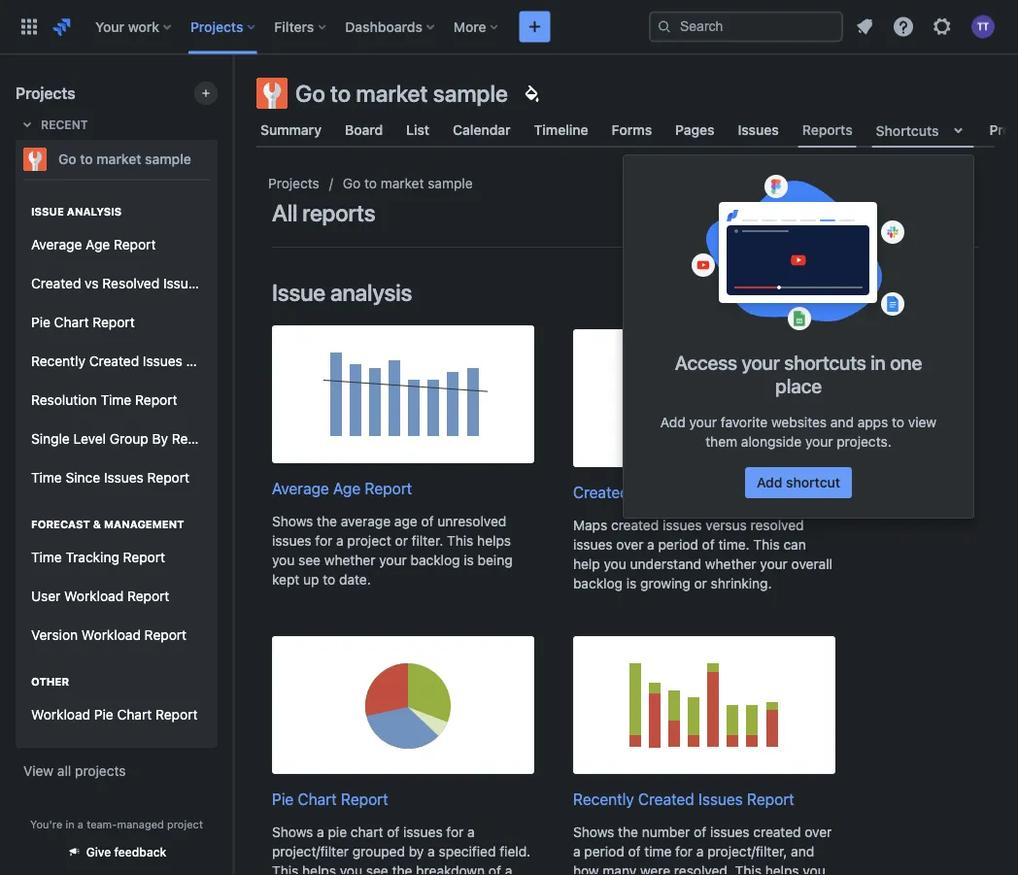 Task type: vqa. For each thing, say whether or not it's contained in the screenshot.
Add inside Add Your Favorite Websites And Apps To View Them Alongside Your Projects.
yes



Task type: locate. For each thing, give the bounding box(es) containing it.
of inside maps created issues versus resolved issues over a period of time. this can help you understand whether your overall backlog is growing or shrinking.
[[702, 537, 715, 553]]

issues down created vs. resolved issues report
[[663, 517, 702, 533]]

timeline link
[[530, 113, 592, 148]]

them
[[706, 434, 738, 450]]

0 horizontal spatial in
[[66, 818, 75, 831]]

of inside shows a pie chart of issues for a project/filter grouped by a specified field. this helps you see the breakdown of
[[387, 824, 400, 840]]

0 vertical spatial pie chart report
[[31, 314, 135, 330]]

is inside shows the average age of unresolved issues for a project or filter. this helps you see whether your backlog is being kept up to date.
[[464, 552, 474, 568]]

whether
[[324, 552, 376, 568], [705, 556, 757, 572]]

1 horizontal spatial analysis
[[330, 279, 412, 306]]

0 horizontal spatial issue analysis
[[31, 206, 122, 218]]

workload down the tracking
[[64, 589, 124, 605]]

maps created issues versus resolved issues over a period of time. this can help you understand whether your overall backlog is growing or shrinking.
[[573, 517, 833, 592]]

backlog
[[411, 552, 460, 568], [573, 576, 623, 592]]

issue analysis
[[31, 206, 122, 218], [272, 279, 412, 306]]

time up single level group by report 'link'
[[101, 392, 131, 408]]

sample down calendar link
[[428, 175, 473, 191]]

issue
[[31, 206, 64, 218], [272, 279, 326, 306]]

your down websites
[[806, 434, 833, 450]]

to
[[330, 80, 351, 107], [80, 151, 93, 167], [364, 175, 377, 191], [892, 414, 905, 430], [323, 572, 335, 588]]

over for created vs. resolved issues report
[[616, 537, 644, 553]]

projects up create project image at the top left of page
[[190, 18, 243, 34]]

your down the can
[[760, 556, 788, 572]]

1 horizontal spatial helps
[[477, 533, 511, 549]]

0 horizontal spatial recently
[[31, 353, 85, 369]]

date.
[[339, 572, 371, 588]]

projects up all
[[268, 175, 320, 191]]

1 horizontal spatial created
[[753, 824, 801, 840]]

0 horizontal spatial average age report
[[31, 237, 156, 253]]

in
[[871, 351, 886, 374], [66, 818, 75, 831]]

add for add shortcut
[[757, 475, 783, 491]]

more button
[[448, 11, 506, 42]]

over inside maps created issues versus resolved issues over a period of time. this can help you understand whether your overall backlog is growing or shrinking.
[[616, 537, 644, 553]]

set background color image
[[520, 82, 543, 105]]

your down "age"
[[379, 552, 407, 568]]

team-
[[87, 818, 117, 831]]

1 vertical spatial go
[[58, 151, 76, 167]]

0 horizontal spatial created
[[611, 517, 659, 533]]

shows for recently
[[573, 824, 615, 840]]

user workload report link
[[23, 577, 210, 616]]

1 vertical spatial add
[[757, 475, 783, 491]]

or inside maps created issues versus resolved issues over a period of time. this can help you understand whether your overall backlog is growing or shrinking.
[[694, 576, 707, 592]]

projects for projects link
[[268, 175, 320, 191]]

1 vertical spatial market
[[97, 151, 141, 167]]

average up up
[[272, 480, 329, 498]]

0 horizontal spatial or
[[395, 533, 408, 549]]

tab list
[[245, 113, 1018, 148]]

0 horizontal spatial see
[[298, 552, 321, 568]]

chart down vs
[[54, 314, 89, 330]]

1 vertical spatial time
[[31, 470, 62, 486]]

over inside 'shows the number of issues created over a period of time for a project/filter, and how many were resolved. this helps y'
[[805, 824, 832, 840]]

2 horizontal spatial helps
[[765, 863, 799, 876]]

of up grouped
[[387, 824, 400, 840]]

average age report link
[[23, 225, 210, 264], [272, 326, 534, 500]]

this down project/filter
[[272, 863, 299, 876]]

report
[[114, 237, 156, 253], [207, 276, 249, 292], [93, 314, 135, 330], [186, 353, 228, 369], [135, 392, 177, 408], [172, 431, 214, 447], [147, 470, 190, 486], [365, 480, 412, 498], [775, 483, 822, 502], [123, 550, 165, 566], [127, 589, 169, 605], [144, 627, 187, 643], [156, 707, 198, 723], [341, 790, 388, 809], [747, 790, 795, 809]]

workload inside group
[[31, 707, 90, 723]]

and up projects.
[[831, 414, 854, 430]]

you're in a team-managed project
[[30, 818, 203, 831]]

2 vertical spatial for
[[676, 844, 693, 860]]

whether inside shows the average age of unresolved issues for a project or filter. this helps you see whether your backlog is being kept up to date.
[[324, 552, 376, 568]]

go to market sample down recent
[[58, 151, 191, 167]]

0 horizontal spatial issue
[[31, 206, 64, 218]]

1 vertical spatial average age report
[[272, 480, 412, 498]]

of
[[421, 513, 434, 529], [702, 537, 715, 553], [387, 824, 400, 840], [694, 824, 707, 840], [628, 844, 641, 860]]

in inside access your shortcuts in one place
[[871, 351, 886, 374]]

whether up date.
[[324, 552, 376, 568]]

0 vertical spatial project
[[347, 533, 391, 549]]

shows inside 'shows the number of issues created over a period of time for a project/filter, and how many were resolved. this helps y'
[[573, 824, 615, 840]]

collapse recent projects image
[[16, 113, 39, 136]]

and inside 'shows the number of issues created over a period of time for a project/filter, and how many were resolved. this helps y'
[[791, 844, 815, 860]]

go up reports
[[343, 175, 361, 191]]

to left view
[[892, 414, 905, 430]]

shows up "how"
[[573, 824, 615, 840]]

you inside shows a pie chart of issues for a project/filter grouped by a specified field. this helps you see the breakdown of
[[340, 863, 363, 876]]

chart up view all projects link
[[117, 707, 152, 723]]

created up resolution time report link
[[89, 353, 139, 369]]

2 group from the top
[[23, 185, 249, 503]]

see up up
[[298, 552, 321, 568]]

add shortcut
[[757, 475, 841, 491]]

average age report up average
[[272, 480, 412, 498]]

for inside shows the average age of unresolved issues for a project or filter. this helps you see whether your backlog is being kept up to date.
[[315, 533, 333, 549]]

0 vertical spatial the
[[317, 513, 337, 529]]

helps inside shows a pie chart of issues for a project/filter grouped by a specified field. this helps you see the breakdown of
[[302, 863, 336, 876]]

0 vertical spatial over
[[616, 537, 644, 553]]

workload down 'user workload report' link
[[82, 627, 141, 643]]

1 horizontal spatial in
[[871, 351, 886, 374]]

recently created issues report
[[31, 353, 228, 369], [573, 790, 795, 809]]

1 horizontal spatial backlog
[[573, 576, 623, 592]]

is left growing
[[627, 576, 637, 592]]

time left since
[[31, 470, 62, 486]]

this down resolved
[[753, 537, 780, 553]]

1 horizontal spatial chart
[[117, 707, 152, 723]]

this down 'project/filter,'
[[735, 863, 762, 876]]

settings image
[[931, 15, 954, 38]]

issues
[[738, 122, 779, 138], [163, 276, 203, 292], [143, 353, 183, 369], [104, 470, 144, 486], [726, 483, 770, 502], [699, 790, 743, 809]]

pie chart report
[[31, 314, 135, 330], [272, 790, 388, 809]]

0 horizontal spatial the
[[317, 513, 337, 529]]

time down forecast
[[31, 550, 62, 566]]

projects link
[[268, 172, 320, 195]]

1 vertical spatial backlog
[[573, 576, 623, 592]]

for inside shows a pie chart of issues for a project/filter grouped by a specified field. this helps you see the breakdown of
[[446, 824, 464, 840]]

view all projects link
[[16, 754, 218, 789]]

0 vertical spatial in
[[871, 351, 886, 374]]

projects inside projects popup button
[[190, 18, 243, 34]]

the inside 'shows the number of issues created over a period of time for a project/filter, and how many were resolved. this helps y'
[[618, 824, 638, 840]]

0 horizontal spatial recently created issues report
[[31, 353, 228, 369]]

0 vertical spatial analysis
[[67, 206, 122, 218]]

period up "many"
[[584, 844, 625, 860]]

issues up kept
[[272, 533, 312, 549]]

pie chart report down vs
[[31, 314, 135, 330]]

go to market sample link
[[16, 140, 210, 179], [343, 172, 473, 195]]

go to market sample down list link
[[343, 175, 473, 191]]

2 vertical spatial pie
[[272, 790, 294, 809]]

issues
[[663, 517, 702, 533], [272, 533, 312, 549], [573, 537, 613, 553], [403, 824, 443, 840], [710, 824, 750, 840]]

the down by
[[392, 863, 412, 876]]

average
[[341, 513, 391, 529]]

since
[[66, 470, 100, 486]]

issues up 'project/filter,'
[[710, 824, 750, 840]]

list
[[406, 122, 430, 138]]

3 group from the top
[[23, 498, 210, 661]]

projects for projects popup button
[[190, 18, 243, 34]]

0 horizontal spatial go to market sample link
[[16, 140, 210, 179]]

add down alongside
[[757, 475, 783, 491]]

workload for user
[[64, 589, 124, 605]]

helps
[[477, 533, 511, 549], [302, 863, 336, 876], [765, 863, 799, 876]]

you inside maps created issues versus resolved issues over a period of time. this can help you understand whether your overall backlog is growing or shrinking.
[[604, 556, 627, 572]]

issues up 'shows the number of issues created over a period of time for a project/filter, and how many were resolved. this helps y'
[[699, 790, 743, 809]]

helps down project/filter
[[302, 863, 336, 876]]

2 vertical spatial workload
[[31, 707, 90, 723]]

average up created vs resolved issues report link
[[31, 237, 82, 253]]

helps inside 'shows the number of issues created over a period of time for a project/filter, and how many were resolved. this helps y'
[[765, 863, 799, 876]]

shows up kept
[[272, 513, 313, 529]]

the left average
[[317, 513, 337, 529]]

created down vs. at the bottom
[[611, 517, 659, 533]]

created up "maps"
[[573, 483, 629, 502]]

1 vertical spatial resolved
[[658, 483, 722, 502]]

period for vs.
[[658, 537, 699, 553]]

2 vertical spatial the
[[392, 863, 412, 876]]

whether down time.
[[705, 556, 757, 572]]

pie chart report up pie
[[272, 790, 388, 809]]

time.
[[719, 537, 750, 553]]

for
[[315, 533, 333, 549], [446, 824, 464, 840], [676, 844, 693, 860]]

issues link
[[734, 113, 783, 148]]

2 horizontal spatial you
[[604, 556, 627, 572]]

projects button
[[185, 11, 263, 42]]

chart
[[54, 314, 89, 330], [117, 707, 152, 723], [298, 790, 337, 809]]

the for recently
[[618, 824, 638, 840]]

of inside shows the average age of unresolved issues for a project or filter. this helps you see whether your backlog is being kept up to date.
[[421, 513, 434, 529]]

managed
[[117, 818, 164, 831]]

0 horizontal spatial is
[[464, 552, 474, 568]]

recently created issues report up number on the bottom right of the page
[[573, 790, 795, 809]]

2 vertical spatial chart
[[298, 790, 337, 809]]

view
[[908, 414, 937, 430]]

sample
[[433, 80, 508, 107], [145, 151, 191, 167], [428, 175, 473, 191]]

user workload report
[[31, 589, 169, 605]]

average age report up vs
[[31, 237, 156, 253]]

group
[[23, 179, 249, 746], [23, 185, 249, 503], [23, 498, 210, 661]]

shows up project/filter
[[272, 824, 313, 840]]

1 vertical spatial over
[[805, 824, 832, 840]]

up
[[303, 572, 319, 588]]

1 vertical spatial or
[[694, 576, 707, 592]]

go to market sample link down list link
[[343, 172, 473, 195]]

1 vertical spatial analysis
[[330, 279, 412, 306]]

resolved
[[102, 276, 160, 292], [658, 483, 722, 502]]

0 vertical spatial pie
[[31, 314, 50, 330]]

issues inside 'shows the number of issues created over a period of time for a project/filter, and how many were resolved. this helps y'
[[710, 824, 750, 840]]

analysis up vs
[[67, 206, 122, 218]]

shows inside shows the average age of unresolved issues for a project or filter. this helps you see whether your backlog is being kept up to date.
[[272, 513, 313, 529]]

created inside maps created issues versus resolved issues over a period of time. this can help you understand whether your overall backlog is growing or shrinking.
[[611, 517, 659, 533]]

report inside group
[[156, 707, 198, 723]]

go up summary
[[295, 80, 325, 107]]

shows
[[272, 513, 313, 529], [272, 824, 313, 840], [573, 824, 615, 840]]

1 vertical spatial average
[[272, 480, 329, 498]]

1 horizontal spatial recently
[[573, 790, 634, 809]]

0 vertical spatial average age report
[[31, 237, 156, 253]]

this inside maps created issues versus resolved issues over a period of time. this can help you understand whether your overall backlog is growing or shrinking.
[[753, 537, 780, 553]]

shows for pie
[[272, 824, 313, 840]]

0 horizontal spatial project
[[167, 818, 203, 831]]

1 vertical spatial period
[[584, 844, 625, 860]]

0 horizontal spatial over
[[616, 537, 644, 553]]

whether inside maps created issues versus resolved issues over a period of time. this can help you understand whether your overall backlog is growing or shrinking.
[[705, 556, 757, 572]]

resolved inside created vs. resolved issues report 'link'
[[658, 483, 722, 502]]

growing
[[640, 576, 691, 592]]

1 vertical spatial workload
[[82, 627, 141, 643]]

workload down other
[[31, 707, 90, 723]]

version workload report
[[31, 627, 187, 643]]

0 horizontal spatial period
[[584, 844, 625, 860]]

a down average
[[336, 533, 344, 549]]

issue down all
[[272, 279, 326, 306]]

1 vertical spatial issue analysis
[[272, 279, 412, 306]]

issue analysis up vs
[[31, 206, 122, 218]]

0 vertical spatial projects
[[190, 18, 243, 34]]

timeline
[[534, 122, 588, 138]]

in right you're
[[66, 818, 75, 831]]

to up reports
[[364, 175, 377, 191]]

time tracking report
[[31, 550, 165, 566]]

backlog inside maps created issues versus resolved issues over a period of time. this can help you understand whether your overall backlog is growing or shrinking.
[[573, 576, 623, 592]]

the inside shows a pie chart of issues for a project/filter grouped by a specified field. this helps you see the breakdown of
[[392, 863, 412, 876]]

or right growing
[[694, 576, 707, 592]]

you inside shows the average age of unresolved issues for a project or filter. this helps you see whether your backlog is being kept up to date.
[[272, 552, 295, 568]]

0 horizontal spatial you
[[272, 552, 295, 568]]

being
[[478, 552, 513, 568]]

see down grouped
[[366, 863, 388, 876]]

for up up
[[315, 533, 333, 549]]

the inside shows the average age of unresolved issues for a project or filter. this helps you see whether your backlog is being kept up to date.
[[317, 513, 337, 529]]

give feedback button
[[55, 837, 178, 868]]

to down recent
[[80, 151, 93, 167]]

issues down "maps"
[[573, 537, 613, 553]]

0 horizontal spatial age
[[86, 237, 110, 253]]

sample left add to starred icon
[[145, 151, 191, 167]]

overall
[[792, 556, 833, 572]]

0 horizontal spatial pie chart report link
[[23, 303, 210, 342]]

add down access on the top right
[[661, 414, 686, 430]]

0 vertical spatial is
[[464, 552, 474, 568]]

your up place
[[742, 351, 780, 374]]

pie up projects on the bottom left
[[94, 707, 113, 723]]

0 vertical spatial recently created issues report link
[[23, 342, 228, 381]]

your profile and settings image
[[972, 15, 995, 38]]

1 vertical spatial and
[[791, 844, 815, 860]]

2 vertical spatial projects
[[268, 175, 320, 191]]

helps down 'project/filter,'
[[765, 863, 799, 876]]

0 vertical spatial workload
[[64, 589, 124, 605]]

0 vertical spatial for
[[315, 533, 333, 549]]

vs
[[85, 276, 99, 292]]

1 horizontal spatial go
[[295, 80, 325, 107]]

1 vertical spatial is
[[627, 576, 637, 592]]

version
[[31, 627, 78, 643]]

0 vertical spatial sample
[[433, 80, 508, 107]]

period inside maps created issues versus resolved issues over a period of time. this can help you understand whether your overall backlog is growing or shrinking.
[[658, 537, 699, 553]]

age up vs
[[86, 237, 110, 253]]

for up resolved.
[[676, 844, 693, 860]]

pie up project/filter
[[272, 790, 294, 809]]

go down recent
[[58, 151, 76, 167]]

1 vertical spatial go to market sample
[[58, 151, 191, 167]]

0 vertical spatial backlog
[[411, 552, 460, 568]]

project inside shows the average age of unresolved issues for a project or filter. this helps you see whether your backlog is being kept up to date.
[[347, 533, 391, 549]]

add inside add your favorite websites and apps to view them alongside your projects.
[[661, 414, 686, 430]]

created
[[31, 276, 81, 292], [89, 353, 139, 369], [573, 483, 629, 502], [638, 790, 695, 809]]

proje
[[990, 122, 1018, 138]]

1 horizontal spatial the
[[392, 863, 412, 876]]

shows inside shows a pie chart of issues for a project/filter grouped by a specified field. this helps you see the breakdown of
[[272, 824, 313, 840]]

projects
[[75, 763, 126, 779]]

add shortcut button
[[745, 467, 852, 499]]

over for recently created issues report
[[805, 824, 832, 840]]

workload pie chart report group
[[23, 655, 210, 740]]

sample up the calendar
[[433, 80, 508, 107]]

or inside shows the average age of unresolved issues for a project or filter. this helps you see whether your backlog is being kept up to date.
[[395, 533, 408, 549]]

a inside maps created issues versus resolved issues over a period of time. this can help you understand whether your overall backlog is growing or shrinking.
[[647, 537, 655, 553]]

you down grouped
[[340, 863, 363, 876]]

tracking
[[66, 550, 119, 566]]

versus
[[706, 517, 747, 533]]

issue analysis down reports
[[272, 279, 412, 306]]

0 horizontal spatial for
[[315, 533, 333, 549]]

0 horizontal spatial and
[[791, 844, 815, 860]]

average age report inside group
[[31, 237, 156, 253]]

period up understand
[[658, 537, 699, 553]]

recently
[[31, 353, 85, 369], [573, 790, 634, 809]]

go
[[295, 80, 325, 107], [58, 151, 76, 167], [343, 175, 361, 191]]

issue down recent
[[31, 206, 64, 218]]

0 horizontal spatial backlog
[[411, 552, 460, 568]]

1 vertical spatial project
[[167, 818, 203, 831]]

time
[[101, 392, 131, 408], [31, 470, 62, 486], [31, 550, 62, 566]]

banner
[[0, 0, 1018, 54]]

resolved inside created vs resolved issues report link
[[102, 276, 160, 292]]

backlog inside shows the average age of unresolved issues for a project or filter. this helps you see whether your backlog is being kept up to date.
[[411, 552, 460, 568]]

add inside button
[[757, 475, 783, 491]]

analysis down reports
[[330, 279, 412, 306]]

1 vertical spatial pie chart report link
[[272, 636, 534, 811]]

2 horizontal spatial the
[[618, 824, 638, 840]]

add to starred image
[[212, 148, 235, 171]]

and right 'project/filter,'
[[791, 844, 815, 860]]

this down unresolved
[[447, 533, 474, 549]]

1 horizontal spatial resolved
[[658, 483, 722, 502]]

0 vertical spatial chart
[[54, 314, 89, 330]]

chart up pie
[[298, 790, 337, 809]]

backlog down help
[[573, 576, 623, 592]]

helps up 'being'
[[477, 533, 511, 549]]

create project image
[[198, 86, 214, 101]]

you for created
[[604, 556, 627, 572]]

1 horizontal spatial add
[[757, 475, 783, 491]]

project down average
[[347, 533, 391, 549]]

period inside 'shows the number of issues created over a period of time for a project/filter, and how many were resolved. this helps y'
[[584, 844, 625, 860]]

0 horizontal spatial average
[[31, 237, 82, 253]]

this inside 'shows the number of issues created over a period of time for a project/filter, and how many were resolved. this helps y'
[[735, 863, 762, 876]]

a up understand
[[647, 537, 655, 553]]

tab list containing reports
[[245, 113, 1018, 148]]

1 vertical spatial recently
[[573, 790, 634, 809]]

your
[[742, 351, 780, 374], [689, 414, 717, 430], [806, 434, 833, 450], [379, 552, 407, 568], [760, 556, 788, 572]]

how
[[573, 863, 599, 876]]

0 vertical spatial issue
[[31, 206, 64, 218]]

issues up versus
[[726, 483, 770, 502]]

Search field
[[649, 11, 843, 42]]

1 horizontal spatial pie chart report
[[272, 790, 388, 809]]

1 group from the top
[[23, 179, 249, 746]]

age
[[394, 513, 418, 529]]

1 horizontal spatial average
[[272, 480, 329, 498]]

1 horizontal spatial and
[[831, 414, 854, 430]]

1 horizontal spatial for
[[446, 824, 464, 840]]

you up kept
[[272, 552, 295, 568]]

the for average
[[317, 513, 337, 529]]

maps
[[573, 517, 608, 533]]

0 vertical spatial or
[[395, 533, 408, 549]]

1 vertical spatial pie chart report
[[272, 790, 388, 809]]

a inside shows the average age of unresolved issues for a project or filter. this helps you see whether your backlog is being kept up to date.
[[336, 533, 344, 549]]

age up average
[[333, 480, 361, 498]]

resolved right vs. at the bottom
[[658, 483, 722, 502]]

0 horizontal spatial recently created issues report link
[[23, 342, 228, 381]]

1 vertical spatial projects
[[16, 84, 75, 103]]

access
[[675, 351, 737, 374]]

user
[[31, 589, 61, 605]]

average age report
[[31, 237, 156, 253], [272, 480, 412, 498]]

give feedback
[[86, 846, 166, 860]]

reports
[[303, 199, 375, 226]]

0 vertical spatial average age report link
[[23, 225, 210, 264]]

help image
[[892, 15, 915, 38]]

reports
[[802, 122, 853, 138]]

see inside shows the average age of unresolved issues for a project or filter. this helps you see whether your backlog is being kept up to date.
[[298, 552, 321, 568]]

go to market sample up list
[[295, 80, 508, 107]]

a up resolved.
[[697, 844, 704, 860]]

recently created issues report up resolution time report link
[[31, 353, 228, 369]]

issues inside shows the average age of unresolved issues for a project or filter. this helps you see whether your backlog is being kept up to date.
[[272, 533, 312, 549]]

is left 'being'
[[464, 552, 474, 568]]

issues up by
[[403, 824, 443, 840]]

many
[[603, 863, 637, 876]]



Task type: describe. For each thing, give the bounding box(es) containing it.
created inside 'link'
[[573, 483, 629, 502]]

0 horizontal spatial projects
[[16, 84, 75, 103]]

your work
[[95, 18, 159, 34]]

view all projects
[[23, 763, 126, 779]]

to up board
[[330, 80, 351, 107]]

a left pie
[[317, 824, 324, 840]]

average inside group
[[31, 237, 82, 253]]

1 vertical spatial recently created issues report
[[573, 790, 795, 809]]

workload pie chart report link
[[23, 696, 210, 735]]

and inside add your favorite websites and apps to view them alongside your projects.
[[831, 414, 854, 430]]

2 vertical spatial sample
[[428, 175, 473, 191]]

other
[[31, 676, 69, 688]]

grouped
[[353, 844, 405, 860]]

your inside maps created issues versus resolved issues over a period of time. this can help you understand whether your overall backlog is growing or shrinking.
[[760, 556, 788, 572]]

1 horizontal spatial age
[[333, 480, 361, 498]]

workload for version
[[82, 627, 141, 643]]

you for average
[[272, 552, 295, 568]]

2 vertical spatial market
[[381, 175, 424, 191]]

number
[[642, 824, 690, 840]]

kept
[[272, 572, 300, 588]]

resolution
[[31, 392, 97, 408]]

0 vertical spatial time
[[101, 392, 131, 408]]

unresolved
[[438, 513, 507, 529]]

all reports
[[272, 199, 375, 226]]

pages
[[676, 122, 715, 138]]

calendar
[[453, 122, 511, 138]]

understand
[[630, 556, 702, 572]]

0 horizontal spatial go
[[58, 151, 76, 167]]

chart
[[351, 824, 383, 840]]

this inside shows a pie chart of issues for a project/filter grouped by a specified field. this helps you see the breakdown of
[[272, 863, 299, 876]]

issues inside shows a pie chart of issues for a project/filter grouped by a specified field. this helps you see the breakdown of
[[403, 824, 443, 840]]

shrinking.
[[711, 576, 772, 592]]

shortcuts
[[876, 122, 939, 138]]

of right number on the bottom right of the page
[[694, 824, 707, 840]]

0 vertical spatial pie chart report link
[[23, 303, 210, 342]]

can
[[784, 537, 806, 553]]

vs.
[[634, 483, 654, 502]]

1 vertical spatial chart
[[117, 707, 152, 723]]

issues up resolution time report link
[[143, 353, 183, 369]]

dashboards
[[345, 18, 423, 34]]

issues right pages
[[738, 122, 779, 138]]

issues down single level group by report at the left of page
[[104, 470, 144, 486]]

1 vertical spatial recently created issues report link
[[573, 636, 836, 811]]

pie
[[328, 824, 347, 840]]

shortcut
[[786, 475, 841, 491]]

created vs. resolved issues report
[[573, 483, 822, 502]]

all
[[57, 763, 71, 779]]

to inside add your favorite websites and apps to view them alongside your projects.
[[892, 414, 905, 430]]

for inside 'shows the number of issues created over a period of time for a project/filter, and how many were resolved. this helps y'
[[676, 844, 693, 860]]

board
[[345, 122, 383, 138]]

time since issues report link
[[23, 459, 210, 498]]

favorite
[[721, 414, 768, 430]]

filters
[[274, 18, 314, 34]]

view
[[23, 763, 54, 779]]

recently created issues report inside group
[[31, 353, 228, 369]]

1 vertical spatial pie
[[94, 707, 113, 723]]

single
[[31, 431, 70, 447]]

one
[[890, 351, 922, 374]]

forms link
[[608, 113, 656, 148]]

a right by
[[428, 844, 435, 860]]

resolved for vs.
[[658, 483, 722, 502]]

search image
[[657, 19, 672, 34]]

0 vertical spatial issue analysis
[[31, 206, 122, 218]]

specified
[[439, 844, 496, 860]]

forecast & management
[[31, 518, 184, 531]]

group
[[110, 431, 148, 447]]

see inside shows a pie chart of issues for a project/filter grouped by a specified field. this helps you see the breakdown of
[[366, 863, 388, 876]]

place
[[776, 374, 822, 397]]

0 vertical spatial go
[[295, 80, 325, 107]]

jira image
[[51, 15, 74, 38]]

appswitcher icon image
[[17, 15, 41, 38]]

banner containing your work
[[0, 0, 1018, 54]]

2 horizontal spatial go
[[343, 175, 361, 191]]

your up them on the right
[[689, 414, 717, 430]]

this inside shows the average age of unresolved issues for a project or filter. this helps you see whether your backlog is being kept up to date.
[[447, 533, 474, 549]]

a up "how"
[[573, 844, 581, 860]]

0 horizontal spatial average age report link
[[23, 225, 210, 264]]

time
[[645, 844, 672, 860]]

notifications image
[[853, 15, 877, 38]]

1 vertical spatial in
[[66, 818, 75, 831]]

analysis inside group
[[67, 206, 122, 218]]

recently inside group
[[31, 353, 85, 369]]

filters button
[[269, 11, 334, 42]]

a up specified
[[468, 824, 475, 840]]

1 vertical spatial issue
[[272, 279, 326, 306]]

1 horizontal spatial pie chart report link
[[272, 636, 534, 811]]

to inside shows the average age of unresolved issues for a project or filter. this helps you see whether your backlog is being kept up to date.
[[323, 572, 335, 588]]

level
[[73, 431, 106, 447]]

management
[[104, 518, 184, 531]]

group containing time tracking report
[[23, 498, 210, 661]]

age inside group
[[86, 237, 110, 253]]

issues right vs
[[163, 276, 203, 292]]

your
[[95, 18, 124, 34]]

0 horizontal spatial chart
[[54, 314, 89, 330]]

add your favorite websites and apps to view them alongside your projects.
[[661, 414, 937, 450]]

of up "many"
[[628, 844, 641, 860]]

0 vertical spatial go to market sample
[[295, 80, 508, 107]]

report inside 'link'
[[775, 483, 822, 502]]

apps
[[858, 414, 888, 430]]

dashboards button
[[339, 11, 442, 42]]

forecast
[[31, 518, 90, 531]]

you're
[[30, 818, 62, 831]]

resolved.
[[674, 863, 732, 876]]

proje link
[[986, 113, 1018, 148]]

time for since
[[31, 470, 62, 486]]

forms
[[612, 122, 652, 138]]

1 horizontal spatial issue analysis
[[272, 279, 412, 306]]

by
[[152, 431, 168, 447]]

1 horizontal spatial go to market sample link
[[343, 172, 473, 195]]

is inside maps created issues versus resolved issues over a period of time. this can help you understand whether your overall backlog is growing or shrinking.
[[627, 576, 637, 592]]

report inside 'link'
[[172, 431, 214, 447]]

your inside access your shortcuts in one place
[[742, 351, 780, 374]]

websites
[[772, 414, 827, 430]]

time for tracking
[[31, 550, 62, 566]]

breakdown
[[416, 863, 485, 876]]

create image
[[523, 15, 547, 38]]

add for add your favorite websites and apps to view them alongside your projects.
[[661, 414, 686, 430]]

1 horizontal spatial average age report link
[[272, 326, 534, 500]]

&
[[93, 518, 101, 531]]

jira image
[[51, 15, 74, 38]]

2 horizontal spatial chart
[[298, 790, 337, 809]]

primary element
[[12, 0, 649, 54]]

time since issues report
[[31, 470, 190, 486]]

resolved
[[751, 517, 804, 533]]

helps inside shows the average age of unresolved issues for a project or filter. this helps you see whether your backlog is being kept up to date.
[[477, 533, 511, 549]]

created up number on the bottom right of the page
[[638, 790, 695, 809]]

resolution time report link
[[23, 381, 210, 420]]

list link
[[402, 113, 434, 148]]

issues inside 'link'
[[726, 483, 770, 502]]

feedback
[[114, 846, 166, 860]]

pages link
[[672, 113, 719, 148]]

summary
[[260, 122, 322, 138]]

a left "team-" at left bottom
[[78, 818, 84, 831]]

filter.
[[412, 533, 443, 549]]

workload pie chart report
[[31, 707, 198, 723]]

period for created
[[584, 844, 625, 860]]

more
[[454, 18, 487, 34]]

your inside shows the average age of unresolved issues for a project or filter. this helps you see whether your backlog is being kept up to date.
[[379, 552, 407, 568]]

whether for resolved
[[705, 556, 757, 572]]

1 horizontal spatial average age report
[[272, 480, 412, 498]]

sidebar navigation image
[[212, 78, 255, 117]]

whether for report
[[324, 552, 376, 568]]

shows the average age of unresolved issues for a project or filter. this helps you see whether your backlog is being kept up to date.
[[272, 513, 513, 588]]

2 vertical spatial go to market sample
[[343, 175, 473, 191]]

1 vertical spatial sample
[[145, 151, 191, 167]]

project/filter,
[[708, 844, 787, 860]]

created vs. resolved issues report link
[[573, 329, 836, 504]]

single level group by report
[[31, 431, 214, 447]]

field.
[[500, 844, 531, 860]]

issue inside group
[[31, 206, 64, 218]]

shows a pie chart of issues for a project/filter grouped by a specified field. this helps you see the breakdown of
[[272, 824, 531, 876]]

help
[[573, 556, 600, 572]]

were
[[640, 863, 671, 876]]

0 vertical spatial market
[[356, 80, 428, 107]]

2 horizontal spatial pie
[[272, 790, 294, 809]]

by
[[409, 844, 424, 860]]

created left vs
[[31, 276, 81, 292]]

projects.
[[837, 434, 892, 450]]

shows for average
[[272, 513, 313, 529]]

created inside 'shows the number of issues created over a period of time for a project/filter, and how many were resolved. this helps y'
[[753, 824, 801, 840]]

board link
[[341, 113, 387, 148]]

resolved for vs
[[102, 276, 160, 292]]



